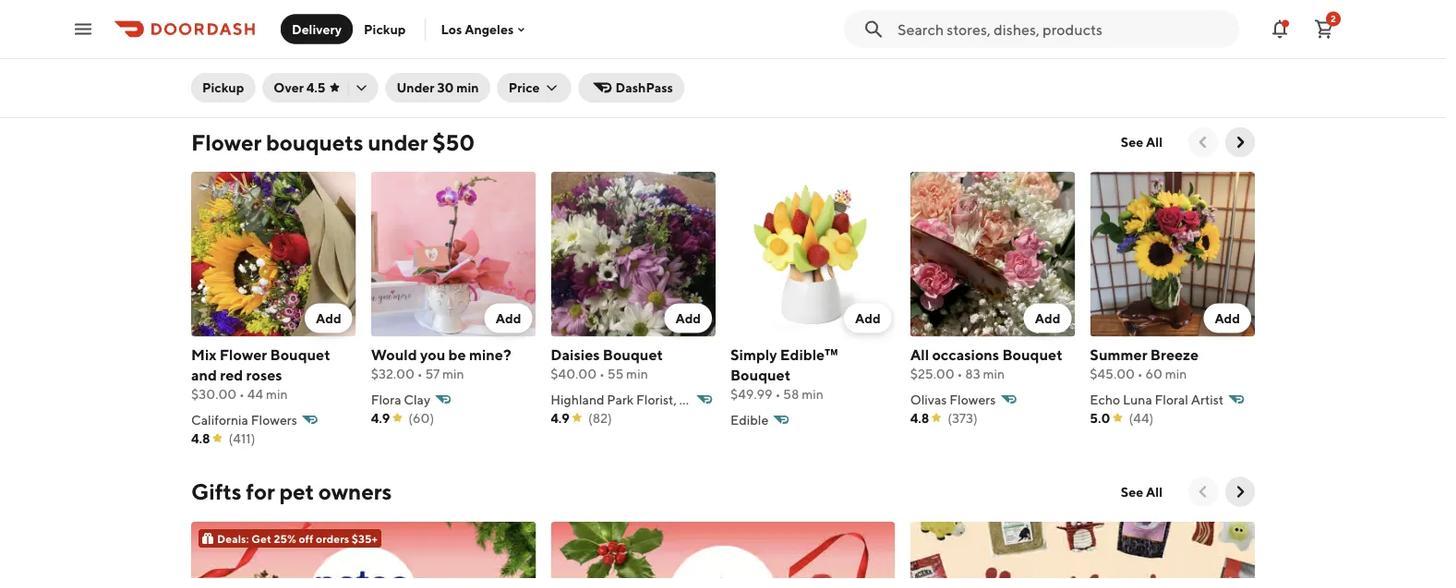 Task type: locate. For each thing, give the bounding box(es) containing it.
for
[[246, 479, 275, 505]]

6 add from the left
[[1215, 311, 1240, 326]]

summer breeze $45.00 • 60 min
[[1090, 346, 1199, 381]]

0 vertical spatial flowers
[[950, 392, 996, 407]]

flowers down "44"
[[251, 412, 297, 427]]

(60)
[[409, 410, 434, 426]]

4.9 for would you be mine?
[[371, 410, 390, 426]]

open menu image
[[72, 18, 94, 40]]

would
[[371, 346, 417, 363]]

bouquet for all occasions bouquet
[[1003, 346, 1063, 363]]

5.0
[[1090, 410, 1111, 426]]

1 previous button of carousel image from the top
[[1194, 133, 1213, 151]]

pickup button
[[353, 14, 417, 44], [191, 73, 255, 103]]

under
[[368, 129, 428, 155]]

under
[[397, 80, 435, 95]]

los angeles
[[441, 21, 514, 37]]

4.9 down 'highland'
[[551, 410, 570, 426]]

shop now button
[[213, 55, 295, 85]]

$40.00
[[551, 366, 597, 381]]

1 vertical spatial see all
[[1121, 484, 1163, 499]]

1 vertical spatial previous button of carousel image
[[1194, 483, 1213, 501]]

price
[[509, 80, 540, 95]]

highland
[[551, 392, 605, 407]]

2 see all from the top
[[1121, 484, 1163, 499]]

$45.00
[[1090, 366, 1135, 381]]

3 add from the left
[[676, 311, 701, 326]]

2 see all link from the top
[[1110, 477, 1174, 507]]

red
[[220, 366, 243, 383]]

1 horizontal spatial 4.9
[[551, 410, 570, 426]]

los angeles button
[[441, 21, 529, 37]]

see all
[[1121, 134, 1163, 150], [1121, 484, 1163, 499]]

min right "44"
[[266, 386, 288, 401]]

bouquet inside simply edible™ bouquet $49.99 • 58 min
[[731, 366, 791, 383]]

1 horizontal spatial pickup
[[364, 21, 406, 36]]

• left 55 at the left of page
[[599, 366, 605, 381]]

bouquet up 55 at the left of page
[[603, 346, 663, 363]]

flowers up (373)
[[950, 392, 996, 407]]

edible™
[[780, 346, 838, 363]]

pickup
[[364, 21, 406, 36], [202, 80, 244, 95]]

4.8 down olivas
[[910, 410, 929, 426]]

next button of carousel image
[[1231, 133, 1250, 151], [1231, 483, 1250, 501]]

55
[[607, 366, 624, 381]]

$7
[[788, 27, 802, 42]]

1 apply. from the left
[[381, 27, 415, 42]]

gifts for pet owners
[[191, 479, 392, 505]]

4 add from the left
[[855, 311, 881, 326]]

shop now
[[224, 62, 283, 78]]

see for flower bouquets under $50
[[1121, 134, 1144, 150]]

summer
[[1090, 346, 1148, 363]]

bouquet right the occasions
[[1003, 346, 1063, 363]]

min inside button
[[457, 80, 479, 95]]

• inside all occasions bouquet $25.00 • 83 min
[[957, 366, 963, 381]]

terms
[[826, 27, 861, 42]]

1 next button of carousel image from the top
[[1231, 133, 1250, 151]]

0 vertical spatial see all
[[1121, 134, 1163, 150]]

flora clay
[[371, 392, 430, 407]]

1 vertical spatial see all link
[[1110, 477, 1174, 507]]

1 see all link from the top
[[1110, 127, 1174, 157]]

next button of carousel image for owners
[[1231, 483, 1250, 501]]

owners
[[318, 479, 392, 505]]

mix flower bouquet and red roses $30.00 • 44 min
[[191, 346, 330, 401]]

pickup button right 12/5, on the top of page
[[353, 14, 417, 44]]

4.5
[[306, 80, 326, 95]]

-
[[305, 27, 311, 42]]

pet
[[279, 479, 314, 505]]

floral
[[1155, 392, 1189, 407]]

bouquet up roses
[[270, 346, 330, 363]]

deals:
[[217, 532, 249, 545]]

flower up red
[[220, 346, 267, 363]]

under 30 min
[[397, 80, 479, 95]]

0 vertical spatial flower
[[191, 129, 262, 155]]

see all for gifts for pet owners
[[1121, 484, 1163, 499]]

min right 30
[[457, 80, 479, 95]]

see all link for $50
[[1110, 127, 1174, 157]]

see all link
[[1110, 127, 1174, 157], [1110, 477, 1174, 507]]

• left "57"
[[417, 366, 423, 381]]

1 see all from the top
[[1121, 134, 1163, 150]]

get
[[251, 532, 271, 545]]

min right 83
[[983, 366, 1005, 381]]

off
[[299, 532, 314, 545]]

see for gifts for pet owners
[[1121, 484, 1144, 499]]

flowers
[[950, 392, 996, 407], [251, 412, 297, 427]]

pickup down shop
[[202, 80, 244, 95]]

0 horizontal spatial pickup
[[202, 80, 244, 95]]

1 vertical spatial flowers
[[251, 412, 297, 427]]

• inside summer breeze $45.00 • 60 min
[[1138, 366, 1143, 381]]

0 vertical spatial pickup button
[[353, 14, 417, 44]]

$32.00
[[371, 366, 415, 381]]

• left "44"
[[239, 386, 245, 401]]

roses
[[246, 366, 282, 383]]

44
[[247, 386, 263, 401]]

min inside all occasions bouquet $25.00 • 83 min
[[983, 366, 1005, 381]]

notification bell image
[[1269, 18, 1291, 40]]

2 add from the left
[[496, 311, 521, 326]]

0 horizontal spatial 4.9
[[371, 410, 390, 426]]

flower down shop
[[191, 129, 262, 155]]

• inside would you be mine? $32.00 • 57 min
[[417, 366, 423, 381]]

bouquet
[[270, 346, 330, 363], [603, 346, 663, 363], [1003, 346, 1063, 363], [731, 366, 791, 383]]

mix
[[191, 346, 217, 363]]

all
[[1146, 134, 1163, 150], [910, 346, 929, 363], [1146, 484, 1163, 499]]

dashpass
[[616, 80, 673, 95]]

1 horizontal spatial apply.
[[864, 27, 898, 42]]

25%
[[274, 532, 296, 545]]

pickup button left now
[[191, 73, 255, 103]]

1 horizontal spatial 4.8
[[910, 410, 929, 426]]

all for $50
[[1146, 134, 1163, 150]]

park
[[607, 392, 634, 407]]

breeze
[[1151, 346, 1199, 363]]

• left 83
[[957, 366, 963, 381]]

1 vertical spatial pickup button
[[191, 73, 255, 103]]

4.9 down flora
[[371, 410, 390, 426]]

$35+
[[352, 532, 378, 545]]

0 vertical spatial 4.8
[[910, 410, 929, 426]]

2 4.9 from the left
[[551, 410, 570, 426]]

1 vertical spatial all
[[910, 346, 929, 363]]

min right 55 at the left of page
[[626, 366, 648, 381]]

0 horizontal spatial apply.
[[381, 27, 415, 42]]

2 next button of carousel image from the top
[[1231, 483, 1250, 501]]

apply.
[[381, 27, 415, 42], [864, 27, 898, 42]]

4.9 for daisies bouquet
[[551, 410, 570, 426]]

1 see from the top
[[1121, 134, 1144, 150]]

•
[[417, 366, 423, 381], [599, 366, 605, 381], [957, 366, 963, 381], [1138, 366, 1143, 381], [239, 386, 245, 401], [775, 386, 781, 401]]

2 see from the top
[[1121, 484, 1144, 499]]

1 vertical spatial see
[[1121, 484, 1144, 499]]

0 horizontal spatial 4.8
[[191, 431, 210, 446]]

0 horizontal spatial pickup button
[[191, 73, 255, 103]]

1 4.9 from the left
[[371, 410, 390, 426]]

1 add from the left
[[316, 311, 341, 326]]

min
[[457, 80, 479, 95], [443, 366, 464, 381], [626, 366, 648, 381], [983, 366, 1005, 381], [1165, 366, 1187, 381], [266, 386, 288, 401], [802, 386, 824, 401]]

2 vertical spatial all
[[1146, 484, 1163, 499]]

4.8 down california
[[191, 431, 210, 446]]

1 horizontal spatial pickup button
[[353, 14, 417, 44]]

• left 60
[[1138, 366, 1143, 381]]

terms
[[345, 27, 378, 42]]

min down be
[[443, 366, 464, 381]]

4.9
[[371, 410, 390, 426], [551, 410, 570, 426]]

up to $7 off.  terms apply. link
[[731, 0, 1255, 105]]

artist
[[1191, 392, 1224, 407]]

daisies bouquet $40.00 • 55 min
[[551, 346, 663, 381]]

1 vertical spatial next button of carousel image
[[1231, 483, 1250, 501]]

to
[[773, 27, 785, 42]]

off.
[[805, 27, 824, 42]]

add button
[[305, 304, 353, 333], [485, 304, 532, 333], [485, 304, 532, 333], [664, 304, 712, 333], [844, 304, 892, 333], [1024, 304, 1072, 333], [1024, 304, 1072, 333], [1204, 304, 1252, 333]]

now
[[275, 27, 303, 42]]

4.8
[[910, 410, 929, 426], [191, 431, 210, 446]]

previous button of carousel image
[[1194, 133, 1213, 151], [1194, 483, 1213, 501]]

min right 58 at bottom right
[[802, 386, 824, 401]]

bouquet inside all occasions bouquet $25.00 • 83 min
[[1003, 346, 1063, 363]]

all for owners
[[1146, 484, 1163, 499]]

• left 58 at bottom right
[[775, 386, 781, 401]]

add for daisies bouquet
[[676, 311, 701, 326]]

0 vertical spatial see all link
[[1110, 127, 1174, 157]]

0 vertical spatial all
[[1146, 134, 1163, 150]]

echo
[[1090, 392, 1121, 407]]

bouquet up '$49.99'
[[731, 366, 791, 383]]

mine?
[[469, 346, 511, 363]]

bouquet inside the mix flower bouquet and red roses $30.00 • 44 min
[[270, 346, 330, 363]]

1 vertical spatial 4.8
[[191, 431, 210, 446]]

0 vertical spatial next button of carousel image
[[1231, 133, 1250, 151]]

1 horizontal spatial flowers
[[950, 392, 996, 407]]

min down breeze
[[1165, 366, 1187, 381]]

2 previous button of carousel image from the top
[[1194, 483, 1213, 501]]

0 vertical spatial previous button of carousel image
[[1194, 133, 1213, 151]]

see all link for owners
[[1110, 477, 1174, 507]]

1 vertical spatial flower
[[220, 346, 267, 363]]

add for summer breeze
[[1215, 311, 1240, 326]]

0 vertical spatial see
[[1121, 134, 1144, 150]]

pickup right 12/5, on the top of page
[[364, 21, 406, 36]]

0 horizontal spatial flowers
[[251, 412, 297, 427]]

Store search: begin typing to search for stores available on DoorDash text field
[[898, 19, 1228, 39]]



Task type: vqa. For each thing, say whether or not it's contained in the screenshot.
ORDERS
yes



Task type: describe. For each thing, give the bounding box(es) containing it.
deals: get 25% off orders $35+
[[217, 532, 378, 545]]

12/5,
[[313, 27, 343, 42]]

flower bouquets under $50
[[191, 129, 475, 155]]

4.8 for and
[[191, 431, 210, 446]]

bouquet for mix flower bouquet and red roses
[[270, 346, 330, 363]]

over
[[274, 80, 304, 95]]

previous button of carousel image for gifts for pet owners
[[1194, 483, 1213, 501]]

flowers for 83
[[950, 392, 996, 407]]

(82)
[[588, 410, 612, 426]]

all inside all occasions bouquet $25.00 • 83 min
[[910, 346, 929, 363]]

$50
[[433, 129, 475, 155]]

flowers for roses
[[251, 412, 297, 427]]

dashpass button
[[579, 73, 684, 103]]

$49.99
[[731, 386, 773, 401]]

clay
[[404, 392, 430, 407]]

57
[[425, 366, 440, 381]]

60
[[1146, 366, 1163, 381]]

1 vertical spatial pickup
[[202, 80, 244, 95]]

• inside the mix flower bouquet and red roses $30.00 • 44 min
[[239, 386, 245, 401]]

flower bouquets under $50 link
[[191, 127, 475, 157]]

(411)
[[229, 431, 255, 446]]

next button of carousel image for $50
[[1231, 133, 1250, 151]]

flora
[[371, 392, 401, 407]]

highland park florist, inc.
[[551, 392, 701, 407]]

83
[[965, 366, 981, 381]]

$55+.
[[239, 27, 272, 42]]

delivery
[[292, 21, 342, 36]]

see all for flower bouquets under $50
[[1121, 134, 1163, 150]]

simply edible™ bouquet $49.99 • 58 min
[[731, 346, 838, 401]]

$25.00
[[910, 366, 955, 381]]

price button
[[498, 73, 571, 103]]

flower inside the mix flower bouquet and red roses $30.00 • 44 min
[[220, 346, 267, 363]]

now
[[258, 62, 283, 78]]

• inside daisies bouquet $40.00 • 55 min
[[599, 366, 605, 381]]

florist,
[[636, 392, 677, 407]]

angeles
[[465, 21, 514, 37]]

would you be mine? $32.00 • 57 min
[[371, 346, 511, 381]]

flower inside flower bouquets under $50 link
[[191, 129, 262, 155]]

orders
[[316, 532, 349, 545]]

gifts for pet owners link
[[191, 477, 392, 507]]

los
[[441, 21, 462, 37]]

delivery button
[[281, 14, 353, 44]]

previous button of carousel image for flower bouquets under $50
[[1194, 133, 1213, 151]]

min $55+. now - 12/5, terms apply.
[[213, 27, 415, 42]]

you
[[420, 346, 445, 363]]

bouquet for simply edible™ bouquet
[[731, 366, 791, 383]]

up to $7 off.  terms apply.
[[753, 27, 898, 42]]

olivas
[[910, 392, 947, 407]]

be
[[449, 346, 466, 363]]

$30.00
[[191, 386, 237, 401]]

min
[[213, 27, 236, 42]]

min inside daisies bouquet $40.00 • 55 min
[[626, 366, 648, 381]]

min inside the mix flower bouquet and red roses $30.00 • 44 min
[[266, 386, 288, 401]]

bouquet inside daisies bouquet $40.00 • 55 min
[[603, 346, 663, 363]]

inc.
[[679, 392, 701, 407]]

california flowers
[[191, 412, 297, 427]]

(44)
[[1129, 410, 1154, 426]]

occasions
[[932, 346, 1000, 363]]

over 4.5
[[274, 80, 326, 95]]

over 4.5 button
[[263, 73, 378, 103]]

0 vertical spatial pickup
[[364, 21, 406, 36]]

58
[[783, 386, 799, 401]]

2
[[1331, 13, 1336, 24]]

gifts
[[191, 479, 242, 505]]

min inside would you be mine? $32.00 • 57 min
[[443, 366, 464, 381]]

bouquets
[[266, 129, 364, 155]]

edible
[[731, 412, 769, 427]]

add for mix flower bouquet and red roses
[[316, 311, 341, 326]]

all occasions bouquet $25.00 • 83 min
[[910, 346, 1063, 381]]

shop
[[224, 62, 256, 78]]

min inside simply edible™ bouquet $49.99 • 58 min
[[802, 386, 824, 401]]

2 apply. from the left
[[864, 27, 898, 42]]

4.8 for $25.00
[[910, 410, 929, 426]]

echo luna floral artist
[[1090, 392, 1224, 407]]

up
[[753, 27, 771, 42]]

under 30 min button
[[386, 73, 490, 103]]

2 button
[[1306, 11, 1343, 48]]

and
[[191, 366, 217, 383]]

30
[[437, 80, 454, 95]]

luna
[[1123, 392, 1152, 407]]

olivas flowers
[[910, 392, 996, 407]]

california
[[191, 412, 248, 427]]

min inside summer breeze $45.00 • 60 min
[[1165, 366, 1187, 381]]

5 add from the left
[[1035, 311, 1061, 326]]

add for simply edible™ bouquet
[[855, 311, 881, 326]]

simply
[[731, 346, 777, 363]]

1 items, open order cart image
[[1313, 18, 1336, 40]]

• inside simply edible™ bouquet $49.99 • 58 min
[[775, 386, 781, 401]]

(373)
[[948, 410, 978, 426]]



